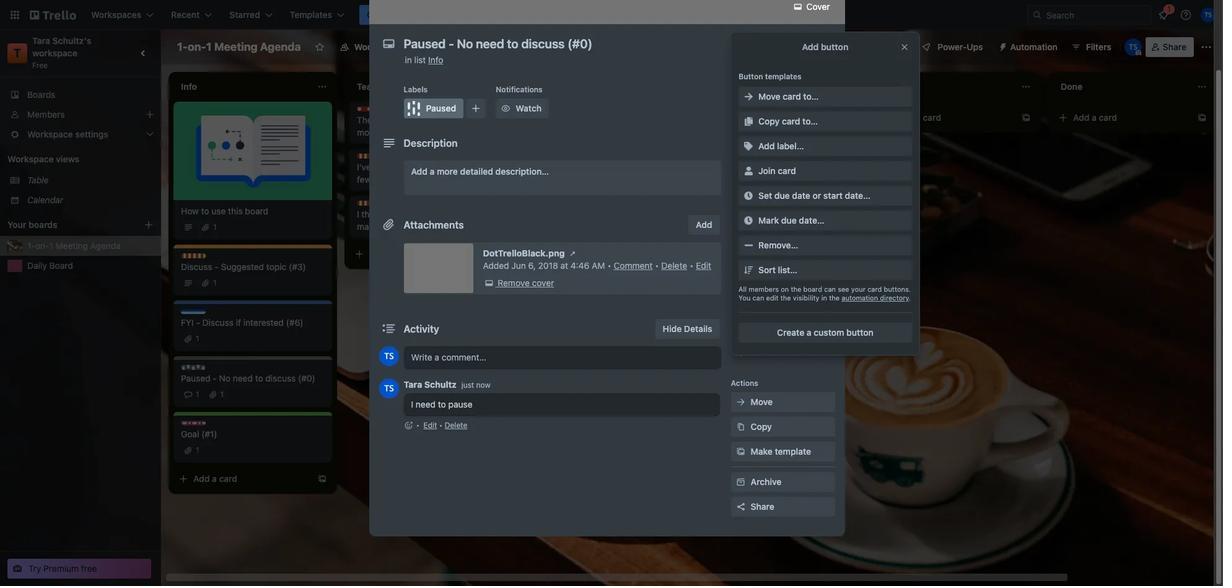 Task type: locate. For each thing, give the bounding box(es) containing it.
edit down the add button
[[696, 260, 712, 271]]

create from template… image
[[1021, 113, 1031, 123], [669, 190, 679, 200], [845, 212, 855, 222], [317, 474, 327, 484]]

create inside create button
[[367, 9, 394, 20]]

give
[[597, 149, 613, 160]]

1 horizontal spatial in
[[822, 294, 827, 302]]

sm image inside set due date or start date… button
[[743, 190, 755, 202]]

1 horizontal spatial date…
[[845, 190, 871, 201]]

members link down "boards"
[[0, 105, 161, 125]]

sm image right power-ups button
[[993, 37, 1011, 55]]

ups left automation button
[[967, 42, 983, 52]]

button right custom
[[847, 327, 874, 338]]

to… down move card to… button on the top of page
[[803, 116, 818, 126]]

on up add power-ups
[[781, 285, 789, 293]]

1 vertical spatial calendar
[[27, 195, 63, 205]]

- inside paused paused - no need to discuss (#0)
[[213, 373, 217, 384]]

sm image inside archive link
[[735, 476, 747, 488]]

how to use this board link
[[181, 205, 325, 218]]

if inside fyi fyi - discuss if interested (#6)
[[236, 317, 241, 328]]

0 horizontal spatial create from template… image
[[493, 249, 503, 259]]

0 horizontal spatial create
[[367, 9, 394, 20]]

add button
[[689, 215, 720, 235]]

power-ups inside button
[[938, 42, 983, 52]]

0 vertical spatial delete
[[662, 260, 688, 271]]

1 horizontal spatial labels
[[751, 123, 778, 133]]

on right feedback on the right of page
[[655, 149, 665, 160]]

workspace for workspace visible
[[354, 42, 400, 52]]

0 horizontal spatial members
[[27, 109, 65, 120]]

primary element
[[0, 0, 1224, 30]]

card inside button
[[783, 91, 801, 102]]

calendar for calendar
[[27, 195, 63, 205]]

board right the this
[[245, 206, 268, 216]]

workspace
[[32, 48, 77, 58]]

another
[[740, 149, 771, 160]]

in
[[405, 55, 412, 65], [822, 294, 827, 302]]

1 horizontal spatial confluence
[[856, 42, 903, 52]]

color: pink, title: "goal" element for best
[[709, 176, 738, 185]]

agenda left star or unstar board image on the top left
[[260, 40, 301, 53]]

in list info
[[405, 55, 443, 65]]

i left think
[[357, 209, 359, 219]]

to… inside button
[[803, 116, 818, 126]]

i up add reaction icon
[[411, 399, 413, 410]]

paused down color: blue, title: "fyi" element at the left bottom of page
[[193, 365, 220, 374]]

0 vertical spatial agenda
[[260, 40, 301, 53]]

sm image left sort
[[743, 264, 755, 276]]

we
[[489, 115, 500, 125], [384, 209, 395, 219], [489, 209, 500, 219]]

0 horizontal spatial ups
[[757, 254, 771, 263]]

sm image inside the move link
[[735, 396, 747, 408]]

members up chaos at the right top of page
[[751, 98, 789, 108]]

forward?
[[381, 127, 416, 138]]

button down cover
[[821, 42, 849, 52]]

board inside all members on the board can see your card buttons. you can edit the visibility in the
[[804, 285, 823, 293]]

edit link left '•'
[[424, 421, 437, 430]]

2 vertical spatial button
[[770, 347, 797, 358]]

1 vertical spatial confluence
[[751, 271, 798, 282]]

1 horizontal spatial i
[[411, 399, 413, 410]]

0 horizontal spatial add button
[[751, 347, 797, 358]]

power- right close popover image
[[938, 42, 967, 52]]

0 vertical spatial share button
[[1146, 37, 1194, 57]]

sm image left mark
[[743, 214, 755, 227]]

add label…
[[759, 141, 804, 151]]

sm image down 'custom'
[[743, 239, 755, 252]]

0 horizontal spatial agenda
[[90, 240, 121, 251]]

sm image up calendar power-up
[[792, 1, 804, 13]]

add label… button
[[739, 136, 912, 156]]

sm image for join card button
[[743, 165, 755, 177]]

discuss left interested
[[202, 317, 234, 328]]

automation button
[[993, 37, 1065, 57]]

0 horizontal spatial members link
[[0, 105, 161, 125]]

1 vertical spatial due
[[782, 215, 797, 226]]

sm image left make
[[735, 446, 747, 458]]

1 horizontal spatial on
[[655, 149, 665, 160]]

0 vertical spatial calendar
[[747, 42, 783, 52]]

edit link down the add button
[[696, 260, 712, 271]]

1 vertical spatial date…
[[799, 215, 825, 226]]

date… right start
[[845, 190, 871, 201]]

boards
[[29, 219, 57, 230]]

add reaction image
[[404, 420, 414, 432]]

0 horizontal spatial i
[[357, 209, 359, 219]]

1 vertical spatial share
[[751, 501, 775, 512]]

sm image down actions
[[735, 396, 747, 408]]

1 horizontal spatial 1-
[[177, 40, 188, 53]]

if right velocity
[[482, 209, 487, 219]]

views
[[56, 154, 79, 164]]

sm image
[[792, 1, 804, 13], [993, 37, 1011, 55], [743, 90, 755, 103], [735, 97, 747, 110], [500, 102, 512, 115], [743, 115, 755, 128], [735, 122, 747, 135], [743, 264, 755, 276], [735, 396, 747, 408]]

color: blue, title: "fyi" element
[[181, 309, 206, 319]]

we inside blocker the team is stuck on x, how can we move forward?
[[489, 115, 500, 125]]

cover
[[532, 278, 554, 288]]

sm image inside watch button
[[500, 102, 512, 115]]

1 horizontal spatial members
[[751, 98, 789, 108]]

can up some on the left of page
[[397, 209, 412, 219]]

0 vertical spatial board
[[460, 42, 484, 52]]

due right set
[[775, 190, 790, 201]]

custom fields button
[[731, 221, 835, 234]]

1 horizontal spatial board
[[804, 285, 823, 293]]

1 vertical spatial create
[[777, 327, 805, 338]]

discuss for think
[[369, 201, 397, 210]]

add a more detailed description… link
[[404, 161, 721, 195]]

or
[[813, 190, 821, 201]]

1 vertical spatial board
[[804, 285, 823, 293]]

sm image left watch
[[500, 102, 512, 115]]

remove… button
[[739, 236, 912, 255]]

1 vertical spatial delete link
[[445, 421, 468, 430]]

sm image inside add label… button
[[743, 140, 755, 152]]

0 horizontal spatial on
[[430, 115, 440, 125]]

2 horizontal spatial on
[[781, 285, 789, 293]]

sm image inside cover link
[[792, 1, 804, 13]]

can inside blocker the team is stuck on x, how can we move forward?
[[472, 115, 486, 125]]

power-ups button
[[913, 37, 991, 57]]

program
[[586, 115, 620, 125]]

template
[[775, 446, 811, 457]]

board left the customize views icon
[[460, 42, 484, 52]]

i inside discuss i think we can improve velocity if we make some tooling changes.
[[357, 209, 359, 219]]

start
[[824, 190, 843, 201]]

the inside can you please give feedback on the report?
[[533, 162, 546, 172]]

2 vertical spatial tara schultz (taraschultz7) image
[[379, 379, 399, 399]]

1 horizontal spatial delete link
[[662, 260, 688, 271]]

fyi
[[193, 309, 205, 319], [181, 317, 194, 328]]

delete right comment link
[[662, 260, 688, 271]]

x,
[[442, 115, 451, 125]]

if left interested
[[236, 317, 241, 328]]

copy inside button
[[759, 116, 780, 126]]

1 horizontal spatial edit link
[[696, 260, 712, 271]]

discuss discuss - suggested topic (#3)
[[181, 254, 306, 272]]

now
[[476, 381, 491, 390]]

automation inside button
[[1011, 42, 1058, 52]]

free
[[32, 61, 48, 70]]

sm image inside mark due date… button
[[743, 214, 755, 227]]

0 horizontal spatial date…
[[799, 215, 825, 226]]

sm image up 4:46
[[567, 247, 579, 260]]

sm image for remove cover link
[[483, 277, 496, 289]]

create for create
[[367, 9, 394, 20]]

button
[[821, 42, 849, 52], [847, 327, 874, 338], [770, 347, 797, 358]]

sm image right the manage
[[743, 115, 755, 128]]

sm image for labels link
[[735, 122, 747, 135]]

ups
[[967, 42, 983, 52], [757, 254, 771, 263], [799, 296, 815, 307]]

agenda up daily board link
[[90, 240, 121, 251]]

create for create a custom button
[[777, 327, 805, 338]]

1
[[206, 40, 212, 53], [213, 223, 217, 232], [49, 240, 53, 251], [213, 278, 217, 288], [196, 334, 199, 343], [196, 390, 199, 399], [220, 390, 224, 399], [196, 446, 199, 455]]

0 horizontal spatial 1-on-1 meeting agenda
[[27, 240, 121, 251]]

drafted
[[373, 162, 403, 172]]

sm image inside automation button
[[993, 37, 1011, 55]]

1 vertical spatial add button
[[751, 347, 797, 358]]

paused left no
[[181, 373, 210, 384]]

button down the create a custom button button on the bottom
[[770, 347, 797, 358]]

1 vertical spatial copy
[[751, 421, 772, 432]]

goal inside goal mentor another developer
[[721, 141, 738, 151]]

move inside move card to… button
[[759, 91, 781, 102]]

suggested
[[221, 262, 264, 272]]

automation down you
[[731, 328, 773, 337]]

calendar inside 'link'
[[747, 42, 783, 52]]

create inside button
[[777, 327, 805, 338]]

goal inside goal manage time chaos
[[721, 107, 738, 116]]

the team is stuck on x, how can we move forward? link
[[357, 114, 501, 139]]

calendar down table
[[27, 195, 63, 205]]

label…
[[777, 141, 804, 151]]

power-ups up sort
[[731, 254, 771, 263]]

1 horizontal spatial delete
[[662, 260, 688, 271]]

2 horizontal spatial ups
[[967, 42, 983, 52]]

paused up x,
[[426, 103, 456, 113]]

blog
[[764, 184, 782, 195]]

sm image for copy link
[[735, 421, 747, 433]]

discuss for training
[[545, 107, 574, 116]]

sm image inside remove… button
[[743, 239, 755, 252]]

0 vertical spatial in
[[405, 55, 412, 65]]

goal best practice blog
[[709, 176, 782, 195]]

need down "schultz"
[[416, 399, 436, 410]]

move down actions
[[751, 397, 773, 407]]

due for mark
[[782, 215, 797, 226]]

this
[[228, 206, 243, 216]]

jun
[[512, 260, 526, 271]]

1 vertical spatial on
[[655, 149, 665, 160]]

color: orange, title: "discuss" element for training
[[533, 107, 574, 116]]

2 vertical spatial ups
[[799, 296, 815, 307]]

0 horizontal spatial meeting
[[55, 240, 88, 251]]

power- inside button
[[938, 42, 967, 52]]

can right how
[[472, 115, 486, 125]]

automation down search icon
[[1011, 42, 1058, 52]]

activity
[[404, 324, 439, 335]]

0 vertical spatial create from template… image
[[1198, 113, 1207, 123]]

0 vertical spatial tara
[[32, 35, 50, 46]]

daily board link
[[27, 260, 154, 272]]

tara schultz (taraschultz7) image
[[1201, 7, 1216, 22], [379, 346, 399, 366], [379, 379, 399, 399]]

your
[[7, 219, 26, 230]]

sm image inside make template link
[[735, 446, 747, 458]]

if
[[482, 209, 487, 219], [236, 317, 241, 328]]

on inside blocker the team is stuck on x, how can we move forward?
[[430, 115, 440, 125]]

sm image inside labels link
[[735, 122, 747, 135]]

sm image inside join card button
[[743, 165, 755, 177]]

to left discuss
[[255, 373, 263, 384]]

make
[[357, 221, 378, 232]]

0 vertical spatial power-ups
[[938, 42, 983, 52]]

share left show menu image
[[1163, 42, 1187, 52]]

1 vertical spatial board
[[49, 260, 73, 271]]

automation
[[1011, 42, 1058, 52], [731, 328, 773, 337]]

training
[[553, 115, 583, 125]]

agenda
[[260, 40, 301, 53], [90, 240, 121, 251]]

color: pink, title: "goal" element for manage
[[709, 107, 738, 116]]

0 horizontal spatial if
[[236, 317, 241, 328]]

0 horizontal spatial board
[[245, 206, 268, 216]]

color: pink, title: "goal" element for mentor
[[709, 141, 738, 151]]

on left x,
[[430, 115, 440, 125]]

sm image left set
[[743, 190, 755, 202]]

add button down cover link
[[802, 42, 849, 52]]

create up workspace visible button
[[367, 9, 394, 20]]

members link up manage time chaos link
[[731, 94, 835, 113]]

t link
[[7, 43, 27, 63]]

tara inside tara schultz's workspace free
[[32, 35, 50, 46]]

0 vertical spatial move
[[759, 91, 781, 102]]

add button
[[802, 42, 849, 52], [751, 347, 797, 358]]

1 vertical spatial in
[[822, 294, 827, 302]]

1 vertical spatial power-ups
[[731, 254, 771, 263]]

discuss for -
[[193, 254, 221, 263]]

on for stuck
[[430, 115, 440, 125]]

topic
[[266, 262, 287, 272]]

calendar power-up link
[[726, 37, 832, 57]]

notifications
[[496, 85, 543, 94]]

i've
[[357, 162, 371, 172]]

sm image up goal mentor another developer
[[735, 122, 747, 135]]

edit
[[766, 294, 779, 302]]

0 horizontal spatial tara
[[32, 35, 50, 46]]

boards link
[[0, 85, 161, 105]]

workspace up table
[[7, 154, 54, 164]]

members down "boards"
[[27, 109, 65, 120]]

schultz's
[[52, 35, 91, 46]]

the right for on the top
[[457, 162, 469, 172]]

ups right the edit
[[799, 296, 815, 307]]

power-ups right close popover image
[[938, 42, 983, 52]]

date… down set due date or start date…
[[799, 215, 825, 226]]

1-on-1 meeting agenda link
[[27, 240, 154, 252]]

on inside can you please give feedback on the report?
[[655, 149, 665, 160]]

1-
[[177, 40, 188, 53], [27, 240, 35, 251]]

info link
[[428, 55, 443, 65]]

1 vertical spatial if
[[236, 317, 241, 328]]

button inside button
[[847, 327, 874, 338]]

sm image down add to card
[[743, 90, 755, 103]]

workspace down create button
[[354, 42, 400, 52]]

delete right '•'
[[445, 421, 468, 430]]

tara up workspace
[[32, 35, 50, 46]]

discuss inside discuss new training program
[[545, 107, 574, 116]]

sm image inside copy card to… button
[[743, 115, 755, 128]]

sm image inside move card to… button
[[743, 90, 755, 103]]

edit
[[696, 260, 712, 271], [424, 421, 437, 430]]

color: orange, title: "discuss" element
[[533, 107, 574, 116], [357, 154, 397, 163], [357, 201, 397, 210], [181, 254, 221, 263]]

1 vertical spatial share button
[[731, 497, 835, 517]]

we right how
[[489, 115, 500, 125]]

1 vertical spatial tara schultz (taraschultz7) image
[[379, 346, 399, 366]]

•
[[439, 421, 443, 430]]

sm image down another
[[743, 165, 755, 177]]

sm image inside sort list… button
[[743, 264, 755, 276]]

sm image inside copy link
[[735, 421, 747, 433]]

0 vertical spatial color: black, title: "paused" element
[[404, 99, 464, 118]]

1 inside 1-on-1 meeting agenda text box
[[206, 40, 212, 53]]

discuss inside discuss i've drafted my goals for the next few months. any feedback?
[[369, 154, 397, 163]]

calendar for calendar power-up
[[747, 42, 783, 52]]

0 vertical spatial automation
[[1011, 42, 1058, 52]]

tara
[[32, 35, 50, 46], [404, 379, 422, 390]]

1 vertical spatial delete
[[445, 421, 468, 430]]

1 horizontal spatial workspace
[[354, 42, 400, 52]]

discuss right watch
[[545, 107, 574, 116]]

board up 'visibility'
[[804, 285, 823, 293]]

board inside how to use this board link
[[245, 206, 268, 216]]

.
[[909, 294, 911, 302]]

- inside discuss discuss - suggested topic (#3)
[[215, 262, 219, 272]]

create from template… image
[[1198, 113, 1207, 123], [493, 249, 503, 259]]

discuss inside discuss i think we can improve velocity if we make some tooling changes.
[[369, 201, 397, 210]]

sm image inside members link
[[735, 97, 747, 110]]

we up some on the left of page
[[384, 209, 395, 219]]

discuss up some on the left of page
[[369, 201, 397, 210]]

color: black, title: "paused" element
[[404, 99, 464, 118], [181, 365, 220, 374]]

sm image for make template link
[[735, 446, 747, 458]]

share button down archive link
[[731, 497, 835, 517]]

on-
[[188, 40, 206, 53], [35, 240, 49, 251]]

goal inside goal best practice blog
[[721, 176, 738, 185]]

join
[[759, 165, 776, 176]]

agenda inside text box
[[260, 40, 301, 53]]

0 vertical spatial share
[[1163, 42, 1187, 52]]

delete link right comment link
[[662, 260, 688, 271]]

edit for edit • delete
[[424, 421, 437, 430]]

sm image for watch button
[[500, 102, 512, 115]]

changes.
[[435, 221, 471, 232]]

1 horizontal spatial tara
[[404, 379, 422, 390]]

power- inside 'link'
[[770, 296, 799, 307]]

add board image
[[144, 220, 154, 230]]

- inside fyi fyi - discuss if interested (#6)
[[196, 317, 200, 328]]

0 vertical spatial board
[[245, 206, 268, 216]]

edit left '•'
[[424, 421, 437, 430]]

1-on-1 meeting agenda inside text box
[[177, 40, 301, 53]]

0 vertical spatial on-
[[188, 40, 206, 53]]

0 horizontal spatial confluence
[[751, 271, 798, 282]]

visibility
[[793, 294, 820, 302]]

sm image down actions
[[735, 421, 747, 433]]

color: orange, title: "discuss" element for think
[[357, 201, 397, 210]]

0 vertical spatial date…
[[845, 190, 871, 201]]

button inside 'button'
[[770, 347, 797, 358]]

power-
[[785, 42, 813, 52], [938, 42, 967, 52], [731, 254, 757, 263], [770, 296, 799, 307]]

sm image up time
[[735, 97, 747, 110]]

the down can
[[533, 162, 546, 172]]

sm image down time
[[743, 140, 755, 152]]

1 horizontal spatial power-ups
[[938, 42, 983, 52]]

1 vertical spatial need
[[416, 399, 436, 410]]

0 vertical spatial workspace
[[354, 42, 400, 52]]

your boards with 2 items element
[[7, 218, 125, 232]]

on inside all members on the board can see your card buttons. you can edit the visibility in the
[[781, 285, 789, 293]]

0 horizontal spatial edit
[[424, 421, 437, 430]]

0 vertical spatial 1-
[[177, 40, 188, 53]]

copy for copy card to…
[[759, 116, 780, 126]]

think
[[362, 209, 381, 219]]

confluence up members
[[751, 271, 798, 282]]

workspace for workspace views
[[7, 154, 54, 164]]

how
[[453, 115, 470, 125]]

0 vertical spatial edit
[[696, 260, 712, 271]]

1 vertical spatial automation
[[731, 328, 773, 337]]

free
[[81, 563, 97, 574]]

discuss for drafted
[[369, 154, 397, 163]]

1 horizontal spatial edit
[[696, 260, 712, 271]]

discuss down use at the top left of page
[[193, 254, 221, 263]]

tara left "schultz"
[[404, 379, 422, 390]]

2 vertical spatial on
[[781, 285, 789, 293]]

0 vertical spatial need
[[233, 373, 253, 384]]

practice
[[729, 184, 762, 195]]

paused paused - no need to discuss (#0)
[[181, 365, 315, 384]]

sm image down "added"
[[483, 277, 496, 289]]

sm image
[[743, 140, 755, 152], [735, 147, 747, 159], [743, 165, 755, 177], [743, 190, 755, 202], [743, 214, 755, 227], [743, 239, 755, 252], [567, 247, 579, 260], [483, 277, 496, 289], [735, 421, 747, 433], [735, 446, 747, 458], [735, 476, 747, 488]]

in right 'visibility'
[[822, 294, 827, 302]]

goal for manage
[[721, 107, 738, 116]]

0 vertical spatial to…
[[804, 91, 819, 102]]

move card to… button
[[739, 87, 912, 107]]

1 horizontal spatial calendar
[[747, 42, 783, 52]]

confluence right the up
[[856, 42, 903, 52]]

0 vertical spatial if
[[482, 209, 487, 219]]

sm image inside checklist link
[[735, 147, 747, 159]]

sm image for archive link
[[735, 476, 747, 488]]

1 vertical spatial tara
[[404, 379, 422, 390]]

create button
[[360, 5, 402, 25]]

to… inside button
[[804, 91, 819, 102]]

sm image left checklist
[[735, 147, 747, 159]]

you
[[739, 294, 751, 302]]

1 vertical spatial on-
[[35, 240, 49, 251]]

workspace visible
[[354, 42, 429, 52]]

delete link right '•'
[[445, 421, 468, 430]]

ups up sort
[[757, 254, 771, 263]]

discuss up the months.
[[369, 154, 397, 163]]

0 vertical spatial create
[[367, 9, 394, 20]]

tara schultz (taraschultz7) image
[[1125, 38, 1142, 56]]

sm image for copy card to… button at right top
[[743, 115, 755, 128]]

workspace inside button
[[354, 42, 400, 52]]

0 horizontal spatial color: black, title: "paused" element
[[181, 365, 220, 374]]

list…
[[778, 265, 798, 275]]

1 horizontal spatial automation
[[1011, 42, 1058, 52]]

color: pink, title: "goal" element
[[709, 107, 738, 116], [709, 141, 738, 151], [709, 176, 738, 185], [181, 421, 210, 430]]

1 horizontal spatial board
[[460, 42, 484, 52]]

daily board
[[27, 260, 73, 271]]

create up add button 'button' on the right of the page
[[777, 327, 805, 338]]

0 horizontal spatial workspace
[[7, 154, 54, 164]]

in left list
[[405, 55, 412, 65]]

1 horizontal spatial on-
[[188, 40, 206, 53]]

blocker the team is stuck on x, how can we move forward?
[[357, 107, 500, 138]]

tara schultz just now
[[404, 379, 491, 390]]

dottrelloblack.png
[[483, 248, 565, 258]]

move inside the move link
[[751, 397, 773, 407]]

power- up templates
[[785, 42, 813, 52]]

None text field
[[398, 33, 807, 55]]

due down "attachment" button
[[782, 215, 797, 226]]

add to card
[[731, 80, 773, 89]]

next
[[472, 162, 489, 172]]

power- inside 'link'
[[785, 42, 813, 52]]



Task type: describe. For each thing, give the bounding box(es) containing it.
- for paused
[[213, 373, 217, 384]]

1 vertical spatial color: black, title: "paused" element
[[181, 365, 220, 374]]

fyi - discuss if interested (#6) link
[[181, 317, 325, 329]]

sort
[[759, 265, 776, 275]]

try
[[29, 563, 41, 574]]

developer
[[773, 149, 813, 160]]

pause
[[448, 399, 473, 410]]

am
[[592, 260, 605, 271]]

try premium free button
[[7, 559, 151, 579]]

hide
[[663, 324, 682, 334]]

0 vertical spatial delete link
[[662, 260, 688, 271]]

share for the bottom share button
[[751, 501, 775, 512]]

move for move
[[751, 397, 773, 407]]

goals
[[419, 162, 441, 172]]

need inside paused paused - no need to discuss (#0)
[[233, 373, 253, 384]]

board for the
[[804, 285, 823, 293]]

goal (#1) link
[[181, 428, 325, 441]]

Search field
[[1043, 6, 1151, 24]]

- for fyi
[[196, 317, 200, 328]]

0 horizontal spatial on-
[[35, 240, 49, 251]]

show menu image
[[1201, 41, 1213, 53]]

0 vertical spatial button
[[821, 42, 849, 52]]

1 notification image
[[1157, 7, 1171, 22]]

your boards
[[7, 219, 57, 230]]

can
[[533, 149, 549, 160]]

card inside all members on the board can see your card buttons. you can edit the visibility in the
[[868, 285, 882, 293]]

6,
[[528, 260, 536, 271]]

sm image for cover link
[[792, 1, 804, 13]]

1 vertical spatial create from template… image
[[493, 249, 503, 259]]

join card
[[759, 165, 796, 176]]

0 vertical spatial members
[[751, 98, 789, 108]]

close popover image
[[900, 42, 910, 52]]

edit for edit
[[696, 260, 712, 271]]

checklist
[[751, 148, 789, 158]]

can down members
[[753, 294, 764, 302]]

goal for goal
[[193, 421, 210, 430]]

can inside discuss i think we can improve velocity if we make some tooling changes.
[[397, 209, 412, 219]]

Board name text field
[[171, 37, 307, 57]]

customize views image
[[497, 41, 510, 53]]

make template
[[751, 446, 811, 457]]

attachments
[[404, 219, 464, 231]]

on- inside text box
[[188, 40, 206, 53]]

meeting inside text box
[[214, 40, 258, 53]]

set
[[759, 190, 772, 201]]

add a more detailed description…
[[411, 166, 549, 177]]

is
[[397, 115, 404, 125]]

comment link
[[614, 260, 653, 271]]

search image
[[1033, 10, 1043, 20]]

due for set
[[775, 190, 790, 201]]

move
[[357, 127, 379, 138]]

archive
[[751, 477, 782, 487]]

discuss i think we can improve velocity if we make some tooling changes.
[[357, 201, 500, 232]]

the inside discuss i've drafted my goals for the next few months. any feedback?
[[457, 162, 469, 172]]

goal for best
[[721, 176, 738, 185]]

some
[[381, 221, 403, 232]]

1 vertical spatial agenda
[[90, 240, 121, 251]]

copy for copy
[[751, 421, 772, 432]]

fields
[[785, 222, 809, 232]]

sm image for set due date or start date… button
[[743, 190, 755, 202]]

star or unstar board image
[[315, 42, 325, 52]]

sm image for automation button
[[993, 37, 1011, 55]]

power- up all in the right of the page
[[731, 254, 757, 263]]

in inside all members on the board can see your card buttons. you can edit the visibility in the
[[822, 294, 827, 302]]

move card to…
[[759, 91, 819, 102]]

0 horizontal spatial power-ups
[[731, 254, 771, 263]]

stuck
[[406, 115, 428, 125]]

automation
[[842, 294, 878, 302]]

move link
[[731, 392, 835, 412]]

team
[[375, 115, 395, 125]]

share for share button to the top
[[1163, 42, 1187, 52]]

to inside paused paused - no need to discuss (#0)
[[255, 373, 263, 384]]

filters button
[[1068, 37, 1115, 57]]

discuss i've drafted my goals for the next few months. any feedback?
[[357, 154, 489, 185]]

the down the see
[[829, 294, 840, 302]]

move for move card to…
[[759, 91, 781, 102]]

0 horizontal spatial delete
[[445, 421, 468, 430]]

add button button
[[731, 343, 835, 363]]

tara for schultz's
[[32, 35, 50, 46]]

sm image for remove… button
[[743, 239, 755, 252]]

checklist link
[[731, 143, 835, 163]]

i need to pause
[[411, 399, 473, 410]]

set due date or start date…
[[759, 190, 871, 201]]

1 vertical spatial i
[[411, 399, 413, 410]]

sm image for add label… button in the right of the page
[[743, 140, 755, 152]]

add button inside add button 'button'
[[751, 347, 797, 358]]

0 vertical spatial edit link
[[696, 260, 712, 271]]

copy link
[[731, 417, 835, 437]]

all
[[739, 285, 747, 293]]

discuss left suggested
[[181, 262, 212, 272]]

(#6)
[[286, 317, 303, 328]]

1 horizontal spatial members link
[[731, 94, 835, 113]]

board for this
[[245, 206, 268, 216]]

i think we can improve velocity if we make some tooling changes. link
[[357, 208, 501, 233]]

how
[[181, 206, 199, 216]]

paused for paused paused - no need to discuss (#0)
[[193, 365, 220, 374]]

can left the see
[[824, 285, 836, 293]]

table link
[[27, 174, 154, 187]]

open information menu image
[[1180, 9, 1193, 21]]

tara for schultz
[[404, 379, 422, 390]]

- for discuss
[[215, 262, 219, 272]]

1 horizontal spatial color: black, title: "paused" element
[[404, 99, 464, 118]]

on for feedback
[[655, 149, 665, 160]]

directory
[[880, 294, 909, 302]]

custom
[[751, 222, 783, 232]]

to… for copy card to…
[[803, 116, 818, 126]]

to left pause
[[438, 399, 446, 410]]

details
[[684, 324, 712, 334]]

chaos
[[763, 115, 787, 125]]

goal for mentor
[[721, 141, 738, 151]]

1 vertical spatial meeting
[[55, 240, 88, 251]]

up
[[813, 42, 825, 52]]

1 vertical spatial edit link
[[424, 421, 437, 430]]

add inside 'link'
[[751, 296, 767, 307]]

0 horizontal spatial 1-
[[27, 240, 35, 251]]

color: red, title: "blocker" element
[[357, 107, 396, 116]]

time
[[743, 115, 761, 125]]

sm image for the move link
[[735, 396, 747, 408]]

0 horizontal spatial board
[[49, 260, 73, 271]]

feedback?
[[426, 174, 468, 185]]

buttons.
[[884, 285, 911, 293]]

workspace visible button
[[332, 37, 436, 57]]

sm image for members link to the right
[[735, 97, 747, 110]]

for
[[443, 162, 454, 172]]

to left use at the top left of page
[[201, 206, 209, 216]]

mark
[[759, 215, 779, 226]]

0 vertical spatial tara schultz (taraschultz7) image
[[1201, 7, 1216, 22]]

Write a comment text field
[[404, 346, 721, 369]]

schultz
[[424, 379, 457, 390]]

sm image for checklist link
[[735, 147, 747, 159]]

0 horizontal spatial automation
[[731, 328, 773, 337]]

if inside discuss i think we can improve velocity if we make some tooling changes.
[[482, 209, 487, 219]]

ups inside 'link'
[[799, 296, 815, 307]]

see
[[838, 285, 850, 293]]

the up 'visibility'
[[791, 285, 802, 293]]

dates button
[[731, 168, 835, 188]]

info
[[428, 55, 443, 65]]

discuss inside fyi fyi - discuss if interested (#6)
[[202, 317, 234, 328]]

sm image for move card to… button on the top of page
[[743, 90, 755, 103]]

watch
[[516, 103, 542, 113]]

sm image for mark due date… button in the right of the page
[[743, 214, 755, 227]]

mentor
[[709, 149, 738, 160]]

attachment
[[751, 197, 799, 208]]

1- inside text box
[[177, 40, 188, 53]]

a inside button
[[807, 327, 812, 338]]

description
[[404, 138, 458, 149]]

filters
[[1086, 42, 1112, 52]]

i've drafted my goals for the next few months. any feedback? link
[[357, 161, 501, 186]]

to up goal manage time chaos
[[748, 80, 755, 89]]

0 horizontal spatial labels
[[404, 85, 428, 94]]

1 inside 1-on-1 meeting agenda link
[[49, 240, 53, 251]]

please
[[568, 149, 594, 160]]

any
[[409, 174, 424, 185]]

0 vertical spatial add button
[[802, 42, 849, 52]]

confluence inside button
[[856, 42, 903, 52]]

paused for paused
[[426, 103, 456, 113]]

the right the edit
[[781, 294, 791, 302]]

we right velocity
[[489, 209, 500, 219]]

ups inside button
[[967, 42, 983, 52]]

color: orange, title: "discuss" element for drafted
[[357, 154, 397, 163]]

few
[[357, 174, 371, 185]]

add inside 'button'
[[751, 347, 767, 358]]

sm image for sort list… button
[[743, 264, 755, 276]]

remove cover link
[[483, 277, 554, 289]]

tara schultz's workspace free
[[32, 35, 94, 70]]

board link
[[438, 37, 491, 57]]

members
[[749, 285, 779, 293]]

make template link
[[731, 442, 835, 462]]

1 vertical spatial 1-on-1 meeting agenda
[[27, 240, 121, 251]]

tooling
[[405, 221, 432, 232]]

mark due date…
[[759, 215, 825, 226]]

to… for move card to…
[[804, 91, 819, 102]]

4:46
[[571, 260, 590, 271]]



Task type: vqa. For each thing, say whether or not it's contained in the screenshot.


